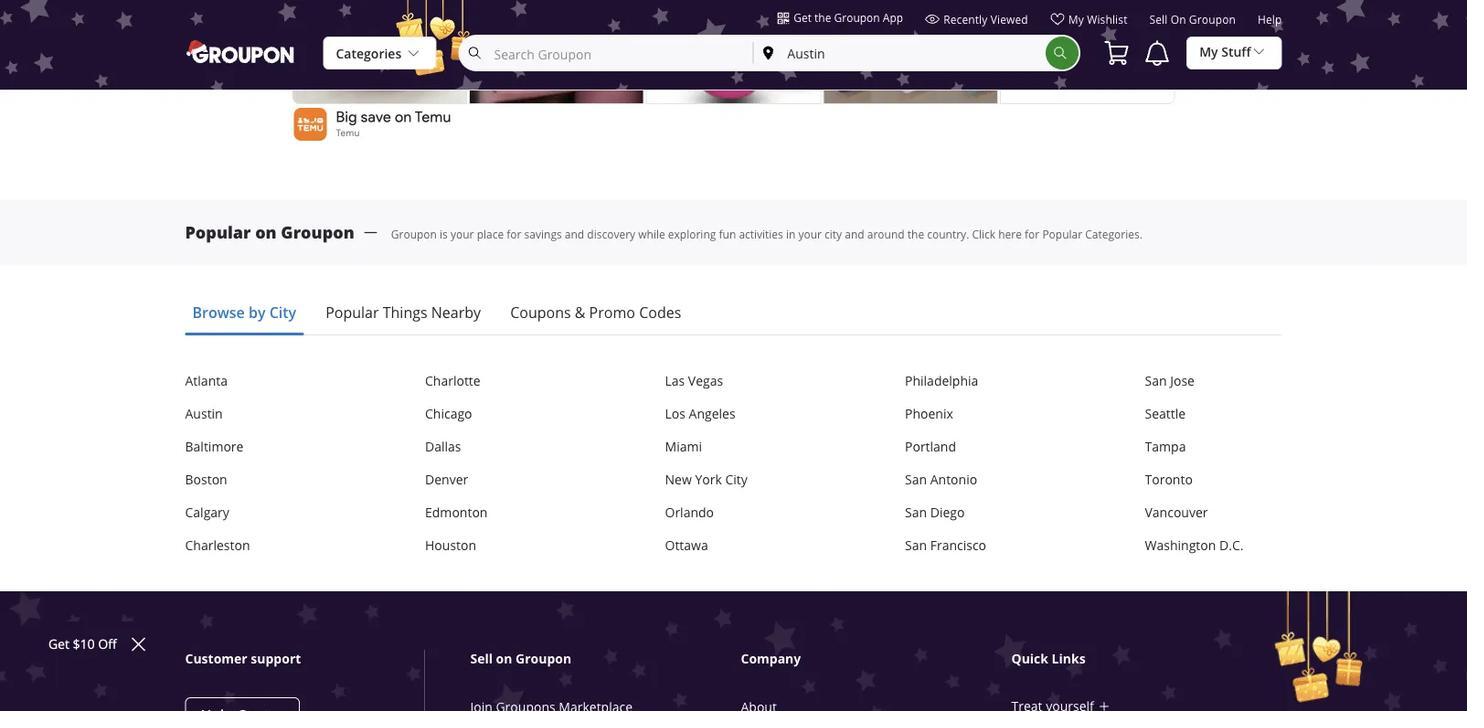 Task type: vqa. For each thing, say whether or not it's contained in the screenshot.
the sell for Sell on Groupon LINK at top
no



Task type: describe. For each thing, give the bounding box(es) containing it.
company
[[741, 650, 801, 668]]

austin link
[[185, 405, 322, 423]]

popular on groupon
[[185, 221, 354, 243]]

place
[[477, 227, 504, 242]]

washington d.c.
[[1145, 537, 1244, 554]]

codes
[[639, 303, 681, 322]]

boston link
[[185, 471, 322, 489]]

houston
[[425, 537, 476, 554]]

my wishlist link
[[1050, 12, 1128, 34]]

new
[[665, 471, 692, 488]]

seattle
[[1145, 406, 1186, 423]]

customer support
[[185, 650, 301, 668]]

country.
[[927, 227, 969, 242]]

toronto link
[[1145, 471, 1282, 489]]

1 for from the left
[[507, 227, 521, 242]]

tampa link
[[1145, 438, 1282, 456]]

miami link
[[665, 438, 802, 456]]

charlotte link
[[425, 372, 562, 391]]

discovery
[[587, 227, 635, 242]]

sell on groupon for sell on groupon link
[[1149, 12, 1236, 27]]

click
[[972, 227, 996, 242]]

my for my wishlist
[[1068, 12, 1084, 27]]

ottawa link
[[665, 537, 802, 555]]

chicago link
[[425, 405, 562, 423]]

in
[[786, 227, 796, 242]]

categories.
[[1085, 227, 1143, 242]]

customer support heading
[[185, 650, 424, 668]]

help link
[[1258, 12, 1282, 34]]

groupon for sell on groupon link
[[1189, 12, 1236, 27]]

Austin search field
[[754, 37, 1046, 69]]

by
[[249, 303, 266, 323]]

customer
[[185, 650, 247, 668]]

groupon for "popular on groupon" heading
[[281, 221, 354, 243]]

las
[[665, 373, 685, 390]]

groupon inside button
[[834, 10, 880, 25]]

company heading
[[741, 650, 1015, 668]]

las vegas link
[[665, 372, 802, 391]]

atlanta
[[185, 373, 228, 390]]

notifications inbox image
[[1143, 38, 1172, 68]]

seattle link
[[1145, 405, 1282, 423]]

coupons & promo codes
[[510, 303, 681, 322]]

city for browse by city
[[269, 303, 296, 323]]

los
[[665, 406, 685, 423]]

san jose
[[1145, 373, 1195, 390]]

browse by city
[[192, 303, 296, 323]]

viewed
[[991, 12, 1028, 27]]

&
[[575, 303, 585, 322]]

philadelphia link
[[905, 372, 1042, 391]]

1 and from the left
[[565, 227, 584, 242]]

promo
[[589, 303, 635, 322]]

atlanta link
[[185, 372, 322, 391]]

orlando link
[[665, 504, 802, 522]]

san francisco
[[905, 537, 986, 554]]

toronto
[[1145, 471, 1193, 488]]

recently viewed link
[[925, 12, 1028, 34]]

vegas
[[688, 373, 723, 390]]

stuff
[[1221, 43, 1251, 60]]

edmonton link
[[425, 504, 562, 522]]

app
[[883, 10, 903, 25]]

quick links heading
[[1011, 650, 1286, 668]]

philadelphia
[[905, 373, 978, 390]]

d.c.
[[1219, 537, 1244, 554]]

charlotte
[[425, 373, 481, 390]]

support
[[251, 650, 301, 668]]

recently
[[943, 12, 988, 27]]

search image
[[1053, 46, 1068, 60]]

san antonio link
[[905, 471, 1042, 489]]

quick
[[1011, 650, 1048, 668]]

nearby
[[431, 303, 481, 322]]

angeles
[[689, 406, 735, 423]]

2 your from the left
[[798, 227, 822, 242]]

1 your from the left
[[451, 227, 474, 242]]

calgary
[[185, 504, 229, 521]]

1 vertical spatial the
[[908, 227, 924, 242]]

denver link
[[425, 471, 562, 489]]

new york city link
[[665, 471, 802, 489]]

categories button
[[323, 37, 436, 70]]

groupon image
[[185, 39, 298, 64]]

get the groupon app button
[[777, 9, 903, 26]]

los angeles
[[665, 406, 735, 423]]

vancouver link
[[1145, 504, 1282, 522]]



Task type: locate. For each thing, give the bounding box(es) containing it.
recently viewed
[[943, 12, 1028, 27]]

fun
[[719, 227, 736, 242]]

san for san jose
[[1145, 373, 1167, 390]]

activities
[[739, 227, 783, 242]]

on
[[1171, 12, 1186, 27], [255, 221, 277, 243], [496, 650, 512, 668]]

san diego link
[[905, 504, 1042, 522]]

help
[[1258, 12, 1282, 27]]

the right around
[[908, 227, 924, 242]]

1 horizontal spatial the
[[908, 227, 924, 242]]

1 vertical spatial my
[[1199, 43, 1218, 60]]

francisco
[[930, 537, 986, 554]]

popular for popular things nearby
[[326, 303, 379, 322]]

1 horizontal spatial sell on groupon
[[1149, 12, 1236, 27]]

tampa
[[1145, 439, 1186, 455]]

sell inside heading
[[470, 650, 493, 668]]

houston link
[[425, 537, 562, 555]]

around
[[867, 227, 905, 242]]

baltimore link
[[185, 438, 322, 456]]

my stuff
[[1199, 43, 1251, 60]]

portland link
[[905, 438, 1042, 456]]

charleston
[[185, 537, 250, 554]]

0 horizontal spatial popular
[[185, 221, 251, 243]]

is
[[440, 227, 448, 242]]

vancouver
[[1145, 504, 1208, 521]]

browse
[[192, 303, 245, 323]]

san antonio
[[905, 471, 977, 488]]

0 horizontal spatial city
[[269, 303, 296, 323]]

1 horizontal spatial on
[[496, 650, 512, 668]]

1 horizontal spatial your
[[798, 227, 822, 242]]

on for "popular on groupon" heading
[[255, 221, 277, 243]]

0 horizontal spatial my
[[1068, 12, 1084, 27]]

city right york
[[725, 471, 748, 488]]

phoenix link
[[905, 405, 1042, 423]]

chicago
[[425, 406, 472, 423]]

city
[[825, 227, 842, 242]]

2 horizontal spatial on
[[1171, 12, 1186, 27]]

0 horizontal spatial on
[[255, 221, 277, 243]]

san jose link
[[1145, 372, 1282, 391]]

and
[[565, 227, 584, 242], [845, 227, 864, 242]]

quick links
[[1011, 650, 1086, 668]]

on for sell on groupon heading
[[496, 650, 512, 668]]

portland
[[905, 439, 956, 455]]

sell for sell on groupon heading
[[470, 650, 493, 668]]

2 for from the left
[[1025, 227, 1040, 242]]

for right here
[[1025, 227, 1040, 242]]

0 horizontal spatial for
[[507, 227, 521, 242]]

your right "is"
[[451, 227, 474, 242]]

0 vertical spatial sell
[[1149, 12, 1168, 27]]

1 horizontal spatial for
[[1025, 227, 1040, 242]]

things
[[383, 303, 427, 322]]

san for san diego
[[905, 504, 927, 521]]

my
[[1068, 12, 1084, 27], [1199, 43, 1218, 60]]

sell on groupon heading
[[470, 650, 744, 668]]

0 vertical spatial the
[[814, 10, 831, 25]]

sell on groupon for sell on groupon heading
[[470, 650, 572, 668]]

your right in in the right of the page
[[798, 227, 822, 242]]

calgary link
[[185, 504, 322, 522]]

groupon
[[834, 10, 880, 25], [1189, 12, 1236, 27], [281, 221, 354, 243], [391, 227, 437, 242], [516, 650, 572, 668]]

dallas link
[[425, 438, 562, 456]]

san left diego
[[905, 504, 927, 521]]

1 horizontal spatial city
[[725, 471, 748, 488]]

and right savings
[[565, 227, 584, 242]]

on for sell on groupon link
[[1171, 12, 1186, 27]]

here
[[998, 227, 1022, 242]]

san left the jose
[[1145, 373, 1167, 390]]

2 and from the left
[[845, 227, 864, 242]]

1 horizontal spatial sell
[[1149, 12, 1168, 27]]

my inside button
[[1199, 43, 1218, 60]]

popular left things
[[326, 303, 379, 322]]

my left stuff
[[1199, 43, 1218, 60]]

jose
[[1170, 373, 1195, 390]]

san down san diego
[[905, 537, 927, 554]]

denver
[[425, 471, 468, 488]]

san for san antonio
[[905, 471, 927, 488]]

city right by at the top of page
[[269, 303, 296, 323]]

york
[[695, 471, 722, 488]]

on inside heading
[[496, 650, 512, 668]]

sell on groupon link
[[1149, 12, 1236, 34]]

search element
[[1046, 37, 1079, 69]]

austin
[[185, 406, 223, 423]]

1 horizontal spatial my
[[1199, 43, 1218, 60]]

2 horizontal spatial popular
[[1042, 227, 1082, 242]]

while
[[638, 227, 665, 242]]

get
[[794, 10, 812, 25]]

for right the place
[[507, 227, 521, 242]]

dallas
[[425, 439, 461, 455]]

Search Groupon search field
[[458, 35, 1081, 71], [460, 37, 753, 69]]

miami
[[665, 439, 702, 455]]

city
[[269, 303, 296, 323], [725, 471, 748, 488]]

groupon inside heading
[[516, 650, 572, 668]]

0 horizontal spatial sell on groupon
[[470, 650, 572, 668]]

city for new york city
[[725, 471, 748, 488]]

0 vertical spatial my
[[1068, 12, 1084, 27]]

los angeles link
[[665, 405, 802, 423]]

sell on groupon inside heading
[[470, 650, 572, 668]]

sell on groupon
[[1149, 12, 1236, 27], [470, 650, 572, 668]]

0 horizontal spatial the
[[814, 10, 831, 25]]

get the groupon app
[[794, 10, 903, 25]]

my wishlist
[[1068, 12, 1128, 27]]

the right get
[[814, 10, 831, 25]]

advertisement region
[[290, 0, 1177, 145]]

and right city
[[845, 227, 864, 242]]

my for my stuff
[[1199, 43, 1218, 60]]

las vegas
[[665, 373, 723, 390]]

1 vertical spatial city
[[725, 471, 748, 488]]

coupons
[[510, 303, 571, 322]]

the inside button
[[814, 10, 831, 25]]

san francisco link
[[905, 537, 1042, 555]]

ottawa
[[665, 537, 708, 554]]

1 vertical spatial sell
[[470, 650, 493, 668]]

0 horizontal spatial and
[[565, 227, 584, 242]]

0 vertical spatial on
[[1171, 12, 1186, 27]]

1 horizontal spatial and
[[845, 227, 864, 242]]

boston
[[185, 471, 227, 488]]

1 horizontal spatial popular
[[326, 303, 379, 322]]

orlando
[[665, 504, 714, 521]]

my stuff button
[[1187, 36, 1282, 69]]

washington
[[1145, 537, 1216, 554]]

edmonton
[[425, 504, 488, 521]]

diego
[[930, 504, 965, 521]]

popular things nearby
[[326, 303, 481, 322]]

san diego
[[905, 504, 965, 521]]

sell
[[1149, 12, 1168, 27], [470, 650, 493, 668]]

san for san francisco
[[905, 537, 927, 554]]

charleston link
[[185, 537, 322, 555]]

san down the portland
[[905, 471, 927, 488]]

0 vertical spatial city
[[269, 303, 296, 323]]

new york city
[[665, 471, 748, 488]]

1 vertical spatial on
[[255, 221, 277, 243]]

popular for popular on groupon
[[185, 221, 251, 243]]

popular up browse
[[185, 221, 251, 243]]

0 vertical spatial sell on groupon
[[1149, 12, 1236, 27]]

1 vertical spatial sell on groupon
[[470, 650, 572, 668]]

sell for sell on groupon link
[[1149, 12, 1168, 27]]

groupon for sell on groupon heading
[[516, 650, 572, 668]]

popular on groupon heading
[[185, 221, 354, 243]]

2 vertical spatial on
[[496, 650, 512, 668]]

my left wishlist
[[1068, 12, 1084, 27]]

exploring
[[668, 227, 716, 242]]

antonio
[[930, 471, 977, 488]]

phoenix
[[905, 406, 953, 423]]

0 horizontal spatial your
[[451, 227, 474, 242]]

popular left categories. on the top right of page
[[1042, 227, 1082, 242]]

0 horizontal spatial sell
[[470, 650, 493, 668]]

links
[[1052, 650, 1086, 668]]



